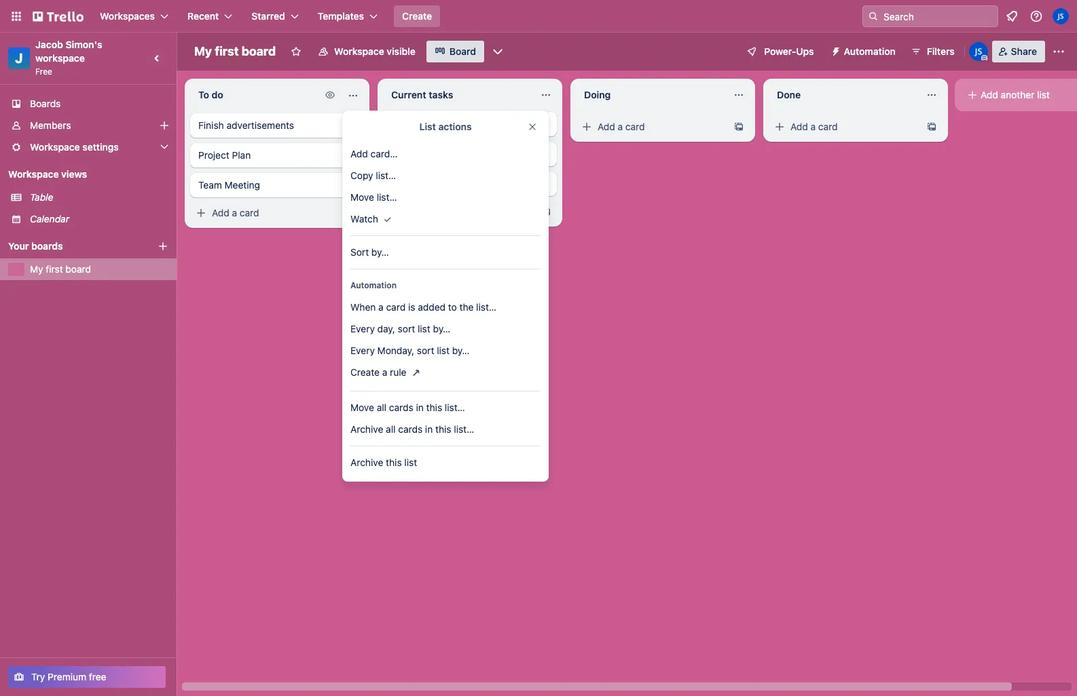 Task type: vqa. For each thing, say whether or not it's contained in the screenshot.
doing text field
yes



Task type: locate. For each thing, give the bounding box(es) containing it.
by… for day,
[[433, 323, 450, 335]]

rule
[[390, 367, 407, 378]]

team
[[391, 178, 415, 189], [198, 179, 222, 191]]

automation down search icon
[[844, 46, 896, 57]]

list down archive all cards in this list…
[[404, 457, 417, 469]]

back to home image
[[33, 5, 84, 27]]

cards
[[389, 402, 413, 414], [398, 424, 423, 435]]

add a card
[[598, 121, 645, 132], [791, 121, 838, 132], [212, 207, 259, 219]]

1 vertical spatial sort
[[417, 345, 434, 357]]

cards down move all cards in this list…
[[398, 424, 423, 435]]

0 horizontal spatial create from template… image
[[348, 208, 359, 219]]

1 vertical spatial sm image
[[194, 206, 208, 220]]

2 vertical spatial by…
[[452, 345, 470, 357]]

my down 'your boards'
[[30, 264, 43, 275]]

2 horizontal spatial add a card
[[791, 121, 838, 132]]

1 vertical spatial create from template… image
[[348, 208, 359, 219]]

1 horizontal spatial team meeting link
[[383, 172, 557, 196]]

project plan down to do text box
[[198, 149, 251, 161]]

share
[[1011, 46, 1037, 57]]

0 vertical spatial create
[[402, 10, 432, 22]]

1 every from the top
[[350, 323, 375, 335]]

my first board
[[194, 44, 276, 58], [30, 264, 91, 275]]

1 horizontal spatial my
[[194, 44, 212, 58]]

copy list…
[[350, 170, 396, 181]]

finish advertisements link down to do text box
[[190, 113, 364, 138]]

0 vertical spatial in
[[416, 402, 424, 414]]

plan down to do text box
[[232, 149, 251, 161]]

1 vertical spatial archive
[[350, 457, 383, 469]]

board down your boards with 1 items element
[[65, 264, 91, 275]]

0 vertical spatial archive
[[350, 424, 383, 435]]

1 horizontal spatial first
[[215, 44, 239, 58]]

free
[[35, 67, 52, 77]]

1 horizontal spatial finish
[[391, 118, 417, 130]]

0 horizontal spatial create
[[350, 367, 380, 378]]

1 vertical spatial all
[[386, 424, 396, 435]]

my first board down your boards with 1 items element
[[30, 264, 91, 275]]

starred
[[251, 10, 285, 22]]

0 horizontal spatial plan
[[232, 149, 251, 161]]

project
[[391, 148, 422, 160], [198, 149, 229, 161]]

0 vertical spatial all
[[377, 402, 387, 414]]

0 vertical spatial my
[[194, 44, 212, 58]]

2 horizontal spatial add a card link
[[769, 117, 921, 137]]

1 horizontal spatial finish advertisements link
[[383, 112, 557, 137]]

1 horizontal spatial team meeting
[[391, 178, 453, 189]]

the
[[459, 302, 474, 313]]

0 vertical spatial my first board
[[194, 44, 276, 58]]

0 vertical spatial first
[[215, 44, 239, 58]]

in
[[416, 402, 424, 414], [425, 424, 433, 435]]

show menu image
[[1052, 45, 1066, 58]]

1 horizontal spatial project plan link
[[383, 142, 557, 166]]

0 horizontal spatial project plan
[[198, 149, 251, 161]]

0 vertical spatial create from template… image
[[733, 122, 744, 132]]

2 vertical spatial workspace
[[8, 168, 59, 180]]

2 archive from the top
[[350, 457, 383, 469]]

workspaces button
[[92, 5, 177, 27]]

every for every day, sort list by…
[[350, 323, 375, 335]]

this for move all cards in this list…
[[426, 402, 442, 414]]

boards link
[[0, 93, 177, 115]]

card…
[[371, 148, 398, 160]]

create inside button
[[402, 10, 432, 22]]

0 horizontal spatial by…
[[371, 247, 389, 258]]

1 horizontal spatial my first board
[[194, 44, 276, 58]]

finish left list
[[391, 118, 417, 130]]

table
[[30, 192, 53, 203]]

1 horizontal spatial by…
[[433, 323, 450, 335]]

project plan link down to do text box
[[190, 143, 364, 168]]

1 vertical spatial in
[[425, 424, 433, 435]]

workspace down templates dropdown button
[[334, 46, 384, 57]]

a for add a card link for done 'text field'
[[811, 121, 816, 132]]

plan
[[425, 148, 444, 160], [232, 149, 251, 161]]

team meeting link
[[383, 172, 557, 196], [190, 173, 364, 198]]

calendar
[[30, 213, 69, 225]]

1 horizontal spatial in
[[425, 424, 433, 435]]

sort for day,
[[398, 323, 415, 335]]

1 horizontal spatial advertisements
[[419, 118, 487, 130]]

0 vertical spatial board
[[242, 44, 276, 58]]

1 horizontal spatial team
[[391, 178, 415, 189]]

sort by…
[[350, 247, 389, 258]]

my first board down recent dropdown button
[[194, 44, 276, 58]]

automation
[[844, 46, 896, 57], [350, 280, 397, 291]]

0 vertical spatial automation
[[844, 46, 896, 57]]

1 horizontal spatial add a card
[[598, 121, 645, 132]]

1 horizontal spatial plan
[[425, 148, 444, 160]]

0 horizontal spatial project plan link
[[190, 143, 364, 168]]

finish down to do text box
[[198, 120, 224, 131]]

team meeting link for the leftmost create from template… icon
[[383, 172, 557, 196]]

1 horizontal spatial add a card link
[[576, 117, 728, 137]]

by…
[[371, 247, 389, 258], [433, 323, 450, 335], [452, 345, 470, 357]]

1 horizontal spatial automation
[[844, 46, 896, 57]]

0 horizontal spatial meeting
[[225, 179, 260, 191]]

copy
[[350, 170, 373, 181]]

first
[[215, 44, 239, 58], [46, 264, 63, 275]]

every down when
[[350, 323, 375, 335]]

archive
[[350, 424, 383, 435], [350, 457, 383, 469]]

templates
[[318, 10, 364, 22]]

create from template… image
[[926, 122, 937, 132], [541, 206, 551, 217]]

1 vertical spatial first
[[46, 264, 63, 275]]

1 vertical spatial my
[[30, 264, 43, 275]]

0 horizontal spatial create from template… image
[[541, 206, 551, 217]]

1 vertical spatial board
[[65, 264, 91, 275]]

1 vertical spatial create
[[350, 367, 380, 378]]

meeting
[[417, 178, 453, 189], [225, 179, 260, 191]]

advertisements for to do text box
[[227, 120, 294, 131]]

first down boards
[[46, 264, 63, 275]]

all for move
[[377, 402, 387, 414]]

1 vertical spatial by…
[[433, 323, 450, 335]]

2 move from the top
[[350, 402, 374, 414]]

power-ups button
[[737, 41, 822, 62]]

jacob simon's workspace free
[[35, 39, 105, 77]]

star or unstar board image
[[291, 46, 302, 57]]

by… down when a card is added to the list… link
[[433, 323, 450, 335]]

1 vertical spatial workspace
[[30, 141, 80, 153]]

list… right the
[[476, 302, 497, 313]]

create for create a rule
[[350, 367, 380, 378]]

all down move all cards in this list…
[[386, 424, 396, 435]]

finish advertisements down to do text box
[[198, 120, 294, 131]]

0 horizontal spatial my
[[30, 264, 43, 275]]

workspace inside button
[[334, 46, 384, 57]]

recent
[[187, 10, 219, 22]]

0 horizontal spatial board
[[65, 264, 91, 275]]

0 vertical spatial workspace
[[334, 46, 384, 57]]

workspace inside popup button
[[30, 141, 80, 153]]

0 vertical spatial sort
[[398, 323, 415, 335]]

boards
[[31, 240, 63, 252]]

finish advertisements up add card… link
[[391, 118, 487, 130]]

sm image
[[323, 88, 337, 102], [194, 206, 208, 220]]

create a rule
[[350, 367, 407, 378]]

jacob simon (jacobsimon16) image
[[969, 42, 988, 61]]

move down create a rule
[[350, 402, 374, 414]]

every for every monday, sort list by…
[[350, 345, 375, 357]]

2 every from the top
[[350, 345, 375, 357]]

a
[[618, 121, 623, 132], [811, 121, 816, 132], [232, 207, 237, 219], [378, 302, 384, 313], [382, 367, 387, 378]]

watch
[[350, 213, 381, 225]]

0 horizontal spatial finish
[[198, 120, 224, 131]]

1 horizontal spatial meeting
[[417, 178, 453, 189]]

1 vertical spatial cards
[[398, 424, 423, 435]]

by… for monday,
[[452, 345, 470, 357]]

my inside text box
[[194, 44, 212, 58]]

finish advertisements
[[391, 118, 487, 130], [198, 120, 294, 131]]

customize views image
[[491, 45, 505, 58]]

create
[[402, 10, 432, 22], [350, 367, 380, 378]]

0 vertical spatial cards
[[389, 402, 413, 414]]

1 horizontal spatial board
[[242, 44, 276, 58]]

workspace for workspace views
[[8, 168, 59, 180]]

by… down every day, sort list by… link
[[452, 345, 470, 357]]

0 horizontal spatial sm image
[[194, 206, 208, 220]]

1 horizontal spatial project plan
[[391, 148, 444, 160]]

workspace settings
[[30, 141, 119, 153]]

meeting for project plan link corresponding to current tasks text box
[[417, 178, 453, 189]]

create left rule
[[350, 367, 380, 378]]

try
[[31, 672, 45, 683]]

workspace down members
[[30, 141, 80, 153]]

automation up when
[[350, 280, 397, 291]]

advertisements down current tasks text box
[[419, 118, 487, 130]]

first down recent dropdown button
[[215, 44, 239, 58]]

list down when a card is added to the list…
[[418, 323, 430, 335]]

1 horizontal spatial finish advertisements
[[391, 118, 487, 130]]

1 horizontal spatial create from template… image
[[926, 122, 937, 132]]

sort by… link
[[342, 242, 549, 264]]

0 horizontal spatial in
[[416, 402, 424, 414]]

0 vertical spatial every
[[350, 323, 375, 335]]

in for archive all cards in this list…
[[425, 424, 433, 435]]

by… right sort
[[371, 247, 389, 258]]

0 horizontal spatial automation
[[350, 280, 397, 291]]

all down create a rule
[[377, 402, 387, 414]]

finish advertisements for to do text box finish advertisements link
[[198, 120, 294, 131]]

views
[[61, 168, 87, 180]]

added
[[418, 302, 446, 313]]

in for move all cards in this list…
[[416, 402, 424, 414]]

1 vertical spatial every
[[350, 345, 375, 357]]

0 vertical spatial move
[[350, 192, 374, 203]]

0 horizontal spatial my first board
[[30, 264, 91, 275]]

0 horizontal spatial add a card
[[212, 207, 259, 219]]

sort right day,
[[398, 323, 415, 335]]

project plan link
[[383, 142, 557, 166], [190, 143, 364, 168]]

finish for project plan link corresponding to current tasks text box
[[391, 118, 417, 130]]

every day, sort list by…
[[350, 323, 450, 335]]

automation button
[[825, 41, 904, 62]]

board down starred at left
[[242, 44, 276, 58]]

every monday, sort list by…
[[350, 345, 470, 357]]

cards inside "move all cards in this list…" link
[[389, 402, 413, 414]]

plan for project plan link associated with to do text box
[[232, 149, 251, 161]]

my
[[194, 44, 212, 58], [30, 264, 43, 275]]

archive up archive this list
[[350, 424, 383, 435]]

open information menu image
[[1030, 10, 1043, 23]]

1 horizontal spatial create
[[402, 10, 432, 22]]

0 horizontal spatial project
[[198, 149, 229, 161]]

list… down "move all cards in this list…" link on the bottom of the page
[[454, 424, 474, 435]]

watch link
[[342, 209, 549, 230]]

0 vertical spatial this
[[426, 402, 442, 414]]

finish advertisements link down current tasks text box
[[383, 112, 557, 137]]

this up archive all cards in this list… link
[[426, 402, 442, 414]]

when a card is added to the list…
[[350, 302, 497, 313]]

1 horizontal spatial project
[[391, 148, 422, 160]]

1 move from the top
[[350, 192, 374, 203]]

team meeting
[[391, 178, 453, 189], [198, 179, 260, 191]]

2 vertical spatial this
[[386, 457, 402, 469]]

0 vertical spatial create from template… image
[[926, 122, 937, 132]]

move all cards in this list…
[[350, 402, 465, 414]]

move for move list…
[[350, 192, 374, 203]]

board link
[[426, 41, 484, 62]]

2 horizontal spatial by…
[[452, 345, 470, 357]]

1 vertical spatial this
[[435, 424, 451, 435]]

sm image inside watch link
[[381, 213, 394, 226]]

workspace up the table
[[8, 168, 59, 180]]

plan up copy list… link
[[425, 148, 444, 160]]

0 horizontal spatial first
[[46, 264, 63, 275]]

0 vertical spatial sm image
[[323, 88, 337, 102]]

cards up archive all cards in this list…
[[389, 402, 413, 414]]

0 horizontal spatial team meeting
[[198, 179, 260, 191]]

1 archive from the top
[[350, 424, 383, 435]]

workspace
[[334, 46, 384, 57], [30, 141, 80, 153], [8, 168, 59, 180]]

sort down every day, sort list by… link
[[417, 345, 434, 357]]

archive inside "link"
[[350, 457, 383, 469]]

try premium free button
[[8, 667, 166, 689]]

in up archive all cards in this list…
[[416, 402, 424, 414]]

move
[[350, 192, 374, 203], [350, 402, 374, 414]]

add a card link for doing text field
[[576, 117, 728, 137]]

add
[[981, 89, 998, 101], [598, 121, 615, 132], [791, 121, 808, 132], [350, 148, 368, 160], [212, 207, 229, 219]]

j link
[[8, 48, 30, 69]]

sm image
[[825, 41, 844, 60], [966, 88, 979, 102], [580, 120, 594, 134], [773, 120, 786, 134], [387, 205, 401, 219], [381, 213, 394, 226]]

boards
[[30, 98, 61, 109]]

project plan down list
[[391, 148, 444, 160]]

this down archive all cards in this list…
[[386, 457, 402, 469]]

project plan
[[391, 148, 444, 160], [198, 149, 251, 161]]

cards inside archive all cards in this list… link
[[398, 424, 423, 435]]

move down copy
[[350, 192, 374, 203]]

1 vertical spatial move
[[350, 402, 374, 414]]

board
[[242, 44, 276, 58], [65, 264, 91, 275]]

in down "move all cards in this list…" link on the bottom of the page
[[425, 424, 433, 435]]

sm image inside automation button
[[825, 41, 844, 60]]

0 horizontal spatial advertisements
[[227, 120, 294, 131]]

my down recent
[[194, 44, 212, 58]]

create for create
[[402, 10, 432, 22]]

your
[[8, 240, 29, 252]]

0 horizontal spatial finish advertisements
[[198, 120, 294, 131]]

members link
[[0, 115, 177, 137]]

0 horizontal spatial team
[[198, 179, 222, 191]]

primary element
[[0, 0, 1077, 33]]

1 vertical spatial create from template… image
[[541, 206, 551, 217]]

board inside text box
[[242, 44, 276, 58]]

0 horizontal spatial finish advertisements link
[[190, 113, 364, 138]]

archive down archive all cards in this list…
[[350, 457, 383, 469]]

ups
[[796, 46, 814, 57]]

1 vertical spatial my first board
[[30, 264, 91, 275]]

advertisements down to do text box
[[227, 120, 294, 131]]

this down "move all cards in this list…" link on the bottom of the page
[[435, 424, 451, 435]]

every up create a rule
[[350, 345, 375, 357]]

your boards
[[8, 240, 63, 252]]

create from template… image
[[733, 122, 744, 132], [348, 208, 359, 219]]

sort
[[398, 323, 415, 335], [417, 345, 434, 357]]

create up visible
[[402, 10, 432, 22]]

0 vertical spatial by…
[[371, 247, 389, 258]]

project plan link down 'actions' at left
[[383, 142, 557, 166]]

filters button
[[907, 41, 959, 62]]

0 horizontal spatial team meeting link
[[190, 173, 364, 198]]

0 horizontal spatial sort
[[398, 323, 415, 335]]

1 horizontal spatial sort
[[417, 345, 434, 357]]



Task type: describe. For each thing, give the bounding box(es) containing it.
project for project plan link associated with to do text box
[[198, 149, 229, 161]]

workspace for workspace settings
[[30, 141, 80, 153]]

archive this list
[[350, 457, 417, 469]]

my first board link
[[30, 263, 168, 276]]

cards for archive
[[398, 424, 423, 435]]

workspace
[[35, 52, 85, 64]]

create a rule link
[[342, 362, 549, 386]]

another
[[1001, 89, 1035, 101]]

0 horizontal spatial add a card link
[[190, 204, 342, 223]]

list inside "link"
[[404, 457, 417, 469]]

list… down the card…
[[376, 170, 396, 181]]

1 horizontal spatial sm image
[[323, 88, 337, 102]]

free
[[89, 672, 106, 683]]

team meeting link for bottom create from template… image
[[190, 173, 364, 198]]

move list… link
[[342, 187, 549, 209]]

finish advertisements link for current tasks text box
[[383, 112, 557, 137]]

To do text field
[[190, 84, 318, 106]]

board
[[449, 46, 476, 57]]

project for project plan link corresponding to current tasks text box
[[391, 148, 422, 160]]

archive for archive this list
[[350, 457, 383, 469]]

workspace settings button
[[0, 137, 177, 158]]

workspace visible button
[[310, 41, 424, 62]]

plan for project plan link corresponding to current tasks text box
[[425, 148, 444, 160]]

is
[[408, 302, 415, 313]]

all for archive
[[386, 424, 396, 435]]

simon's
[[65, 39, 102, 50]]

list right another at the right of the page
[[1037, 89, 1050, 101]]

copy list… link
[[342, 165, 549, 187]]

team meeting for project plan link corresponding to current tasks text box
[[391, 178, 453, 189]]

calendar link
[[30, 213, 168, 226]]

actions
[[438, 121, 472, 132]]

filters
[[927, 46, 955, 57]]

workspace navigation collapse icon image
[[148, 49, 167, 68]]

archive all cards in this list… link
[[342, 419, 549, 441]]

templates button
[[309, 5, 386, 27]]

project plan link for current tasks text box
[[383, 142, 557, 166]]

project plan for project plan link associated with to do text box
[[198, 149, 251, 161]]

project plan link for to do text box
[[190, 143, 364, 168]]

finish advertisements link for to do text box
[[190, 113, 364, 138]]

add another list link
[[960, 84, 1077, 106]]

list down every day, sort list by… link
[[437, 345, 450, 357]]

share button
[[992, 41, 1045, 62]]

add a card for doing text field
[[598, 121, 645, 132]]

every monday, sort list by… link
[[342, 340, 549, 362]]

automation inside button
[[844, 46, 896, 57]]

jacob simon (jacobsimon16) image
[[1053, 8, 1069, 24]]

try premium free
[[31, 672, 106, 683]]

table link
[[30, 191, 168, 204]]

workspace views
[[8, 168, 87, 180]]

visible
[[387, 46, 415, 57]]

workspaces
[[100, 10, 155, 22]]

to
[[448, 302, 457, 313]]

add a card link for done 'text field'
[[769, 117, 921, 137]]

power-ups
[[764, 46, 814, 57]]

add card…
[[350, 148, 398, 160]]

1 vertical spatial automation
[[350, 280, 397, 291]]

project plan for project plan link corresponding to current tasks text box
[[391, 148, 444, 160]]

search image
[[868, 11, 879, 22]]

create button
[[394, 5, 440, 27]]

jacob
[[35, 39, 63, 50]]

a for doing text field's add a card link
[[618, 121, 623, 132]]

move all cards in this list… link
[[342, 397, 549, 419]]

day,
[[377, 323, 395, 335]]

Doing text field
[[576, 84, 725, 106]]

when a card is added to the list… link
[[342, 297, 549, 319]]

Search field
[[879, 6, 998, 26]]

finish advertisements for current tasks text box's finish advertisements link
[[391, 118, 487, 130]]

this for archive all cards in this list…
[[435, 424, 451, 435]]

sort for monday,
[[417, 345, 434, 357]]

add card… link
[[342, 143, 549, 165]]

advertisements for current tasks text box
[[419, 118, 487, 130]]

archive this list link
[[342, 452, 549, 474]]

list actions
[[419, 121, 472, 132]]

archive all cards in this list…
[[350, 424, 474, 435]]

Done text field
[[769, 84, 918, 106]]

starred button
[[243, 5, 307, 27]]

this member is an admin of this board. image
[[981, 55, 987, 61]]

list… down copy list…
[[377, 192, 397, 203]]

team for project plan link associated with to do text box
[[198, 179, 222, 191]]

settings
[[82, 141, 119, 153]]

add board image
[[158, 241, 168, 252]]

recent button
[[179, 5, 241, 27]]

move list…
[[350, 192, 397, 203]]

your boards with 1 items element
[[8, 238, 137, 255]]

team meeting for project plan link associated with to do text box
[[198, 179, 260, 191]]

when
[[350, 302, 376, 313]]

j
[[15, 50, 23, 66]]

workspace for workspace visible
[[334, 46, 384, 57]]

sm image inside add another list link
[[966, 88, 979, 102]]

members
[[30, 120, 71, 131]]

my first board inside 'link'
[[30, 264, 91, 275]]

board inside 'link'
[[65, 264, 91, 275]]

add another list
[[981, 89, 1050, 101]]

1 horizontal spatial create from template… image
[[733, 122, 744, 132]]

a for the leftmost add a card link
[[232, 207, 237, 219]]

power-
[[764, 46, 796, 57]]

archive for archive all cards in this list…
[[350, 424, 383, 435]]

my first board inside text box
[[194, 44, 276, 58]]

this inside "link"
[[386, 457, 402, 469]]

cards for move
[[389, 402, 413, 414]]

move for move all cards in this list…
[[350, 402, 374, 414]]

Board name text field
[[187, 41, 283, 62]]

first inside 'link'
[[46, 264, 63, 275]]

premium
[[48, 672, 86, 683]]

team for project plan link corresponding to current tasks text box
[[391, 178, 415, 189]]

sort
[[350, 247, 369, 258]]

meeting for project plan link associated with to do text box
[[225, 179, 260, 191]]

add a card for done 'text field'
[[791, 121, 838, 132]]

my inside 'link'
[[30, 264, 43, 275]]

list
[[419, 121, 436, 132]]

first inside text box
[[215, 44, 239, 58]]

jacob simon's workspace link
[[35, 39, 105, 64]]

0 notifications image
[[1004, 8, 1020, 24]]

monday,
[[377, 345, 414, 357]]

every day, sort list by… link
[[342, 319, 549, 340]]

list… up archive all cards in this list… link
[[445, 402, 465, 414]]

sm image inside add a card link
[[194, 206, 208, 220]]

finish for project plan link associated with to do text box
[[198, 120, 224, 131]]

workspace visible
[[334, 46, 415, 57]]

Current tasks text field
[[383, 84, 532, 106]]



